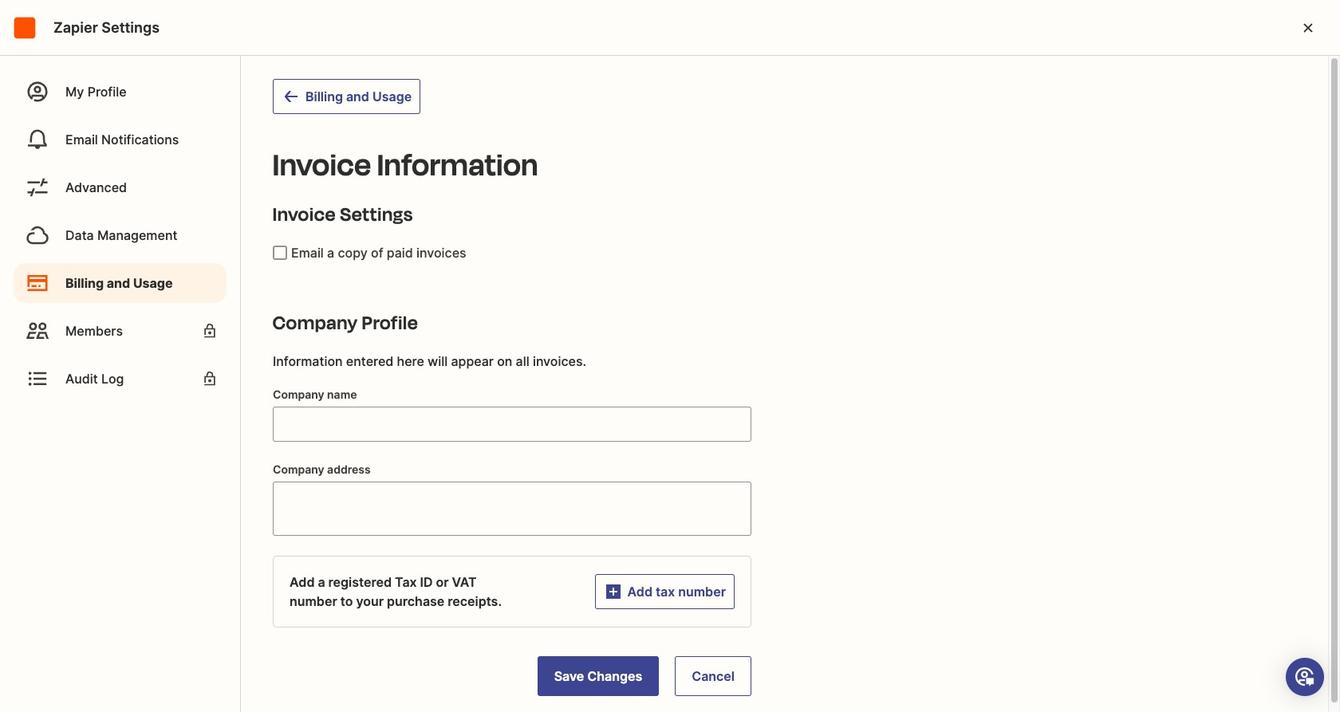 Task type: locate. For each thing, give the bounding box(es) containing it.
1 horizontal spatial billing
[[306, 89, 343, 105]]

0 vertical spatial settings
[[102, 19, 160, 36]]

email a copy of paid invoices
[[291, 245, 466, 261]]

0 horizontal spatial billing
[[65, 275, 104, 291]]

billing and usage
[[306, 89, 412, 105], [65, 275, 173, 291]]

and
[[346, 89, 369, 105], [107, 275, 130, 291]]

a for registered
[[318, 574, 325, 590]]

0 vertical spatial invoice
[[273, 144, 372, 187]]

1 vertical spatial profile
[[362, 310, 418, 337]]

settings up of
[[340, 201, 413, 228]]

information
[[377, 144, 539, 187], [273, 353, 343, 369]]

company left name
[[273, 388, 324, 401]]

number inside add a registered tax id or vat number to your purchase receipts.
[[290, 594, 337, 610]]

data management link
[[14, 215, 227, 255]]

1 vertical spatial email
[[291, 245, 324, 261]]

2 company from the top
[[273, 388, 324, 401]]

purchase
[[387, 594, 445, 610]]

1 vertical spatial company
[[273, 388, 324, 401]]

1 vertical spatial billing and usage link
[[14, 263, 227, 303]]

1 vertical spatial information
[[273, 353, 343, 369]]

my profile
[[65, 84, 127, 100]]

1 horizontal spatial number
[[678, 584, 726, 600]]

company up entered
[[273, 310, 358, 337]]

0 vertical spatial usage
[[373, 89, 412, 105]]

0 vertical spatial and
[[346, 89, 369, 105]]

company address
[[273, 463, 371, 476]]

1 horizontal spatial billing and usage
[[306, 89, 412, 105]]

log
[[101, 371, 124, 387]]

open intercom messenger image
[[1296, 668, 1315, 687]]

company for company name
[[273, 388, 324, 401]]

appear
[[451, 353, 494, 369]]

changes
[[587, 669, 642, 685]]

number right tax
[[678, 584, 726, 600]]

1 horizontal spatial add
[[628, 584, 653, 600]]

1 horizontal spatial email
[[291, 245, 324, 261]]

id
[[420, 574, 433, 590]]

1 horizontal spatial and
[[346, 89, 369, 105]]

1 horizontal spatial settings
[[340, 201, 413, 228]]

0 vertical spatial profile
[[87, 84, 127, 100]]

number
[[678, 584, 726, 600], [290, 594, 337, 610]]

invoice
[[273, 144, 372, 187], [273, 201, 336, 228]]

a
[[327, 245, 334, 261], [318, 574, 325, 590]]

receipts.
[[448, 594, 502, 610]]

0 vertical spatial a
[[327, 245, 334, 261]]

3 company from the top
[[273, 463, 324, 476]]

entered
[[346, 353, 394, 369]]

notifications
[[101, 132, 179, 148]]

email down my
[[65, 132, 98, 148]]

address
[[327, 463, 371, 476]]

members link
[[14, 311, 227, 351]]

members
[[65, 323, 123, 339]]

my
[[65, 84, 84, 100]]

0 vertical spatial billing
[[306, 89, 343, 105]]

1 vertical spatial billing and usage
[[65, 275, 173, 291]]

advanced
[[65, 180, 127, 195]]

usage down management
[[133, 275, 173, 291]]

number left to
[[290, 594, 337, 610]]

billing and usage link
[[273, 79, 421, 114], [14, 263, 227, 303]]

a inside add a registered tax id or vat number to your purchase receipts.
[[318, 574, 325, 590]]

zapier
[[53, 19, 98, 36]]

profile right my
[[87, 84, 127, 100]]

billing
[[306, 89, 343, 105], [65, 275, 104, 291]]

registered
[[328, 574, 392, 590]]

0 vertical spatial billing and usage
[[306, 89, 412, 105]]

add inside add a registered tax id or vat number to your purchase receipts.
[[290, 574, 315, 590]]

1 vertical spatial billing
[[65, 275, 104, 291]]

0 horizontal spatial billing and usage
[[65, 275, 173, 291]]

profile up entered
[[362, 310, 418, 337]]

2 vertical spatial company
[[273, 463, 324, 476]]

1 vertical spatial a
[[318, 574, 325, 590]]

management
[[97, 227, 177, 243]]

company
[[273, 310, 358, 337], [273, 388, 324, 401], [273, 463, 324, 476]]

all
[[516, 353, 529, 369]]

1 company from the top
[[273, 310, 358, 337]]

1 vertical spatial settings
[[340, 201, 413, 228]]

0 horizontal spatial number
[[290, 594, 337, 610]]

company left address
[[273, 463, 324, 476]]

a left registered
[[318, 574, 325, 590]]

Company name text field
[[274, 408, 751, 441]]

email left copy
[[291, 245, 324, 261]]

add for add a registered tax id or vat number to your purchase receipts.
[[290, 574, 315, 590]]

company name
[[273, 388, 357, 401]]

0 horizontal spatial settings
[[102, 19, 160, 36]]

settings
[[102, 19, 160, 36], [340, 201, 413, 228]]

save changes
[[554, 669, 642, 685]]

copy
[[338, 245, 368, 261]]

add inside button
[[628, 584, 653, 600]]

email
[[65, 132, 98, 148], [291, 245, 324, 261]]

1 vertical spatial and
[[107, 275, 130, 291]]

audit
[[65, 371, 98, 387]]

add
[[290, 574, 315, 590], [628, 584, 653, 600]]

settings right zapier
[[102, 19, 160, 36]]

0 horizontal spatial email
[[65, 132, 98, 148]]

0 vertical spatial email
[[65, 132, 98, 148]]

0 horizontal spatial a
[[318, 574, 325, 590]]

None checkbox
[[273, 246, 287, 260]]

add left tax
[[628, 584, 653, 600]]

usage up invoice information
[[373, 89, 412, 105]]

1 invoice from the top
[[273, 144, 372, 187]]

0 horizontal spatial usage
[[133, 275, 173, 291]]

to
[[340, 594, 353, 610]]

1 horizontal spatial information
[[377, 144, 539, 187]]

company for company address
[[273, 463, 324, 476]]

0 horizontal spatial add
[[290, 574, 315, 590]]

email for email a copy of paid invoices
[[291, 245, 324, 261]]

invoices.
[[533, 353, 586, 369]]

add left registered
[[290, 574, 315, 590]]

a left copy
[[327, 245, 334, 261]]

0 vertical spatial information
[[377, 144, 539, 187]]

tax
[[656, 584, 675, 600]]

invoice information
[[273, 144, 539, 187]]

0 horizontal spatial and
[[107, 275, 130, 291]]

usage
[[373, 89, 412, 105], [133, 275, 173, 291]]

vat
[[452, 574, 477, 590]]

1 vertical spatial invoice
[[273, 201, 336, 228]]

information entered here will appear on all invoices.
[[273, 353, 586, 369]]

tax
[[395, 574, 417, 590]]

billing for the bottom billing and usage link
[[65, 275, 104, 291]]

1 horizontal spatial usage
[[373, 89, 412, 105]]

0 vertical spatial company
[[273, 310, 358, 337]]

1 horizontal spatial profile
[[362, 310, 418, 337]]

0 horizontal spatial billing and usage link
[[14, 263, 227, 303]]

2 invoice from the top
[[273, 201, 336, 228]]

0 horizontal spatial profile
[[87, 84, 127, 100]]

1 horizontal spatial billing and usage link
[[273, 79, 421, 114]]

profile
[[87, 84, 127, 100], [362, 310, 418, 337]]

1 horizontal spatial a
[[327, 245, 334, 261]]

data
[[65, 227, 94, 243]]

1 vertical spatial usage
[[133, 275, 173, 291]]



Task type: vqa. For each thing, say whether or not it's contained in the screenshot.
top Billing and Usage link
yes



Task type: describe. For each thing, give the bounding box(es) containing it.
add tax number
[[628, 584, 726, 600]]

name
[[327, 388, 357, 401]]

invoice for invoice information
[[273, 144, 372, 187]]

add for add tax number
[[628, 584, 653, 600]]

cancel link
[[675, 657, 752, 696]]

zapier settings link
[[12, 15, 160, 40]]

email for email notifications
[[65, 132, 98, 148]]

invoice for invoice settings
[[273, 201, 336, 228]]

here
[[397, 353, 424, 369]]

data management
[[65, 227, 177, 243]]

close settings image
[[1299, 18, 1318, 37]]

zapier settings
[[53, 19, 160, 36]]

settings for zapier settings
[[102, 19, 160, 36]]

audit log
[[65, 371, 124, 387]]

of
[[371, 245, 383, 261]]

your
[[356, 594, 384, 610]]

0 vertical spatial billing and usage link
[[273, 79, 421, 114]]

billing and usage for the bottom billing and usage link
[[65, 275, 173, 291]]

cancel
[[692, 669, 735, 685]]

add tax number button
[[595, 574, 735, 610]]

Company address text field
[[274, 483, 751, 535]]

add a registered tax id or vat number to your purchase receipts.
[[290, 574, 502, 610]]

audit log link
[[14, 359, 227, 399]]

email notifications
[[65, 132, 179, 148]]

invoices
[[416, 245, 466, 261]]

invoice settings
[[273, 201, 413, 228]]

on
[[497, 353, 512, 369]]

or
[[436, 574, 449, 590]]

profile for my profile
[[87, 84, 127, 100]]

profile for company profile
[[362, 310, 418, 337]]

paid
[[387, 245, 413, 261]]

settings for invoice settings
[[340, 201, 413, 228]]

save
[[554, 669, 584, 685]]

company profile
[[273, 310, 418, 337]]

0 horizontal spatial information
[[273, 353, 343, 369]]

company for company profile
[[273, 310, 358, 337]]

advanced link
[[14, 168, 227, 207]]

email notifications link
[[14, 120, 227, 160]]

a for copy
[[327, 245, 334, 261]]

my profile link
[[14, 72, 227, 112]]

will
[[428, 353, 448, 369]]

save changes button
[[537, 657, 659, 696]]

billing for the top billing and usage link
[[306, 89, 343, 105]]

number inside button
[[678, 584, 726, 600]]

billing and usage for the top billing and usage link
[[306, 89, 412, 105]]



